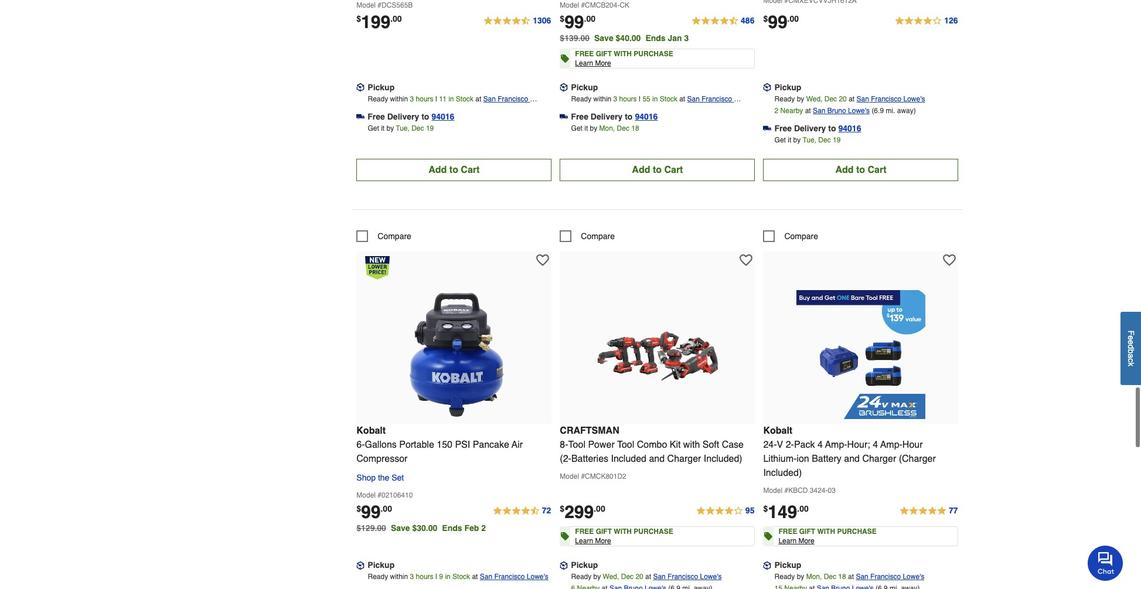 Task type: locate. For each thing, give the bounding box(es) containing it.
1 horizontal spatial actual price $99.00 element
[[560, 12, 596, 32]]

3 for ready within 3 hours | 11 in stock at san francisco lowe's
[[410, 95, 414, 103]]

kobalt for 24-
[[764, 426, 793, 437]]

free
[[368, 112, 385, 121], [571, 112, 589, 121], [775, 124, 792, 133]]

ready for ready by mon, dec 18 at san francisco lowe's
[[775, 573, 795, 581]]

included
[[611, 454, 647, 465]]

san francisco lowe's button for ready within 3 hours | 11 in stock at san francisco lowe's
[[484, 93, 552, 115]]

0 horizontal spatial included)
[[704, 454, 743, 465]]

2 horizontal spatial delivery
[[795, 124, 827, 133]]

# down shop the set
[[378, 492, 382, 500]]

0 vertical spatial tue,
[[396, 124, 410, 132]]

kobalt inside the kobalt 6-gallons portable 150 psi pancake air compressor
[[357, 426, 386, 437]]

free gift with purchase learn more
[[576, 50, 674, 67], [576, 528, 674, 546], [779, 528, 877, 546]]

$30.00
[[413, 524, 438, 533]]

$139.00 save $40.00 ends jan 3
[[560, 33, 689, 43]]

kobalt up gallons
[[357, 426, 386, 437]]

stock right 11
[[456, 95, 474, 103]]

battery
[[812, 454, 842, 465]]

# up $ 149 .00
[[785, 487, 789, 495]]

actual price $99.00 element right 486
[[764, 12, 799, 32]]

charger
[[668, 454, 702, 465], [863, 454, 897, 465]]

4.5 stars image containing 486
[[691, 14, 756, 28]]

# for cmck801d2
[[581, 473, 585, 481]]

5 stars image
[[900, 505, 959, 519]]

2 add from the left
[[632, 165, 651, 175]]

more down $139.00 save $40.00 ends jan 3
[[595, 59, 612, 67]]

2 cart from the left
[[665, 165, 683, 175]]

$ 99 .00 up $139.00
[[560, 12, 596, 32]]

4 up battery
[[818, 440, 823, 451]]

.00 down model # kbcd 3424-03
[[798, 505, 809, 514]]

3 add to cart from the left
[[836, 165, 887, 175]]

san francisco lowe's button for ready within 3 hours | 9 in stock at san francisco lowe's
[[480, 571, 549, 583]]

nearby
[[781, 107, 804, 115]]

model down shop
[[357, 492, 376, 500]]

94016
[[432, 112, 455, 121], [635, 112, 658, 121], [839, 124, 862, 133]]

tue, down 'ready within 3 hours | 11 in stock at san francisco lowe's'
[[396, 124, 410, 132]]

03
[[828, 487, 836, 495]]

model for model # kbcd 3424-03
[[764, 487, 783, 495]]

gallons
[[365, 440, 397, 451]]

get for ready within 3 hours | 55 in stock at san francisco lowe's
[[572, 124, 583, 132]]

1 horizontal spatial wed,
[[807, 95, 823, 103]]

model for model # cmck801d2
[[560, 473, 579, 481]]

0 horizontal spatial 94016 button
[[432, 111, 455, 123]]

0 vertical spatial get it by tue, dec 19
[[368, 124, 434, 132]]

compare inside 5014029963 element
[[378, 232, 412, 241]]

stock inside ready within 3 hours | 55 in stock at san francisco lowe's
[[660, 95, 678, 103]]

more down $ 149 .00
[[799, 537, 815, 546]]

0 vertical spatial 4 stars image
[[895, 14, 959, 28]]

1 horizontal spatial amp-
[[881, 440, 903, 451]]

3424-
[[810, 487, 828, 495]]

0 vertical spatial save
[[595, 33, 614, 43]]

stock
[[456, 95, 474, 103], [660, 95, 678, 103], [453, 573, 470, 581]]

1 heart outline image from the left
[[537, 254, 550, 267]]

99 for 126
[[768, 12, 788, 32]]

1 vertical spatial 4 stars image
[[696, 505, 756, 519]]

add
[[429, 165, 447, 175], [632, 165, 651, 175], [836, 165, 854, 175]]

in for 11
[[449, 95, 454, 103]]

ready for ready within 3 hours | 11 in stock at san francisco lowe's
[[368, 95, 388, 103]]

# down "batteries"
[[581, 473, 585, 481]]

3 add from the left
[[836, 165, 854, 175]]

tool up (2-
[[569, 440, 586, 451]]

actual price $299.00 element
[[560, 502, 606, 523]]

2 horizontal spatial compare
[[785, 232, 819, 241]]

gift down $ 299 .00
[[596, 528, 612, 536]]

1 horizontal spatial get it by tue, dec 19
[[775, 136, 841, 144]]

0 vertical spatial wed,
[[807, 95, 823, 103]]

0 horizontal spatial cart
[[461, 165, 480, 175]]

cart for 1st the add to cart button
[[461, 165, 480, 175]]

$ 99 .00 right 486
[[764, 12, 799, 32]]

2 horizontal spatial free delivery to 94016
[[775, 124, 862, 133]]

charger down with
[[668, 454, 702, 465]]

1 cart from the left
[[461, 165, 480, 175]]

tool
[[569, 440, 586, 451], [618, 440, 635, 451]]

in right 9
[[445, 573, 451, 581]]

1 vertical spatial wed,
[[603, 573, 620, 581]]

power
[[588, 440, 615, 451]]

and inside kobalt 24-v 2-pack 4 amp-hour; 4 amp-hour lithium-ion battery and charger (charger included)
[[845, 454, 860, 465]]

ready for ready by wed, dec 20 at san francisco lowe's
[[572, 573, 592, 581]]

free gift with purchase learn more for 149
[[779, 528, 877, 546]]

2 horizontal spatial truck filled image
[[764, 124, 772, 133]]

1 vertical spatial 19
[[833, 136, 841, 144]]

within left 11
[[390, 95, 408, 103]]

4.5 stars image for $129.00 save $30.00 ends feb 2
[[492, 505, 552, 519]]

1 horizontal spatial add to cart
[[632, 165, 683, 175]]

in for 9
[[445, 573, 451, 581]]

with
[[614, 50, 632, 58], [614, 528, 632, 536], [818, 528, 836, 536]]

free delivery to 94016 down 11
[[368, 112, 455, 121]]

actual price $149.00 element
[[764, 502, 809, 523]]

cart
[[461, 165, 480, 175], [665, 165, 683, 175], [868, 165, 887, 175]]

francisco
[[498, 95, 529, 103], [702, 95, 733, 103], [872, 95, 902, 103], [495, 573, 525, 581], [668, 573, 699, 581], [871, 573, 901, 581]]

pickup for ready by wed, dec 20 at san francisco lowe's pickup icon
[[571, 561, 598, 570]]

hours for 55
[[620, 95, 637, 103]]

with down 03
[[818, 528, 836, 536]]

0 vertical spatial 2
[[775, 107, 779, 115]]

2 horizontal spatial it
[[788, 136, 792, 144]]

compare inside 5014190305 element
[[785, 232, 819, 241]]

0 horizontal spatial 4
[[818, 440, 823, 451]]

1 horizontal spatial free delivery to 94016
[[571, 112, 658, 121]]

# for 02106410
[[378, 492, 382, 500]]

f e e d b a c k button
[[1121, 312, 1142, 385]]

2 heart outline image from the left
[[740, 254, 753, 267]]

4 stars image containing 95
[[696, 505, 756, 519]]

actual price $99.00 element for 486
[[560, 12, 596, 32]]

94016 button down the 55
[[635, 111, 658, 123]]

ends left the jan at right top
[[646, 33, 666, 43]]

3 left 11
[[410, 95, 414, 103]]

pickup image
[[560, 562, 568, 570], [764, 562, 772, 570]]

charger inside kobalt 24-v 2-pack 4 amp-hour; 4 amp-hour lithium-ion battery and charger (charger included)
[[863, 454, 897, 465]]

.00 inside $ 299 .00
[[594, 505, 606, 514]]

0 horizontal spatial ends
[[442, 524, 462, 533]]

free for ready within 3 hours | 11 in stock at san francisco lowe's
[[368, 112, 385, 121]]

2 4 from the left
[[873, 440, 879, 451]]

and
[[649, 454, 665, 465], [845, 454, 860, 465]]

pickup for pickup icon associated with ready by mon, dec 18 at san francisco lowe's
[[775, 561, 802, 570]]

2 add to cart from the left
[[632, 165, 683, 175]]

2-
[[786, 440, 795, 451]]

0 horizontal spatial 18
[[632, 124, 640, 132]]

# up "was price $139.00" element
[[581, 1, 585, 9]]

94016 down the 55
[[635, 112, 658, 121]]

amp- up (charger
[[881, 440, 903, 451]]

free gift with purchase learn more down $139.00 save $40.00 ends jan 3
[[576, 50, 674, 67]]

| left 9
[[436, 573, 437, 581]]

craftsman 8-tool power tool combo kit with soft case (2-batteries included and charger included) image
[[593, 291, 722, 420]]

pickup image for ready within 3 hours | 55 in stock at san francisco lowe's
[[560, 83, 568, 92]]

0 horizontal spatial free
[[368, 112, 385, 121]]

gift down $139.00 save $40.00 ends jan 3
[[596, 50, 612, 58]]

$ inside $ 299 .00
[[560, 505, 565, 514]]

2 tool from the left
[[618, 440, 635, 451]]

2 amp- from the left
[[881, 440, 903, 451]]

truck filled image
[[357, 113, 365, 121], [560, 113, 568, 121], [764, 124, 772, 133]]

included) down "lithium-"
[[764, 468, 802, 479]]

| left the 55
[[639, 95, 641, 103]]

0 horizontal spatial $ 99 .00
[[357, 502, 392, 523]]

ready inside 'ready within 3 hours | 11 in stock at san francisco lowe's'
[[368, 95, 388, 103]]

with down $139.00 save $40.00 ends jan 3
[[614, 50, 632, 58]]

# up $ 199 .00
[[378, 1, 382, 9]]

8-
[[560, 440, 569, 451]]

ready inside ready within 3 hours | 55 in stock at san francisco lowe's
[[572, 95, 592, 103]]

model for model # dcs565b
[[357, 1, 376, 9]]

at inside ready within 3 hours | 55 in stock at san francisco lowe's
[[680, 95, 686, 103]]

#
[[378, 1, 382, 9], [581, 1, 585, 9], [581, 473, 585, 481], [785, 487, 789, 495], [378, 492, 382, 500]]

included) inside craftsman 8-tool power tool combo kit with soft case (2-batteries included and charger included)
[[704, 454, 743, 465]]

20 for ready by wed, dec 20 at san francisco lowe's 2 nearby at san bruno lowe's (6.9 mi. away)
[[839, 95, 847, 103]]

3 compare from the left
[[785, 232, 819, 241]]

it
[[381, 124, 385, 132], [585, 124, 588, 132], [788, 136, 792, 144]]

1 horizontal spatial ends
[[646, 33, 666, 43]]

99 for 72
[[361, 502, 381, 523]]

| inside ready within 3 hours | 55 in stock at san francisco lowe's
[[639, 95, 641, 103]]

ready within 3 hours | 9 in stock at san francisco lowe's
[[368, 573, 549, 581]]

94016 button
[[432, 111, 455, 123], [635, 111, 658, 123], [839, 123, 862, 134]]

1 charger from the left
[[668, 454, 702, 465]]

ends for ends feb 2
[[442, 524, 462, 533]]

0 horizontal spatial 99
[[361, 502, 381, 523]]

free for 149
[[779, 528, 798, 536]]

0 horizontal spatial tue,
[[396, 124, 410, 132]]

1 horizontal spatial kobalt
[[764, 426, 793, 437]]

delivery for ready within 3 hours | 11 in stock at san francisco lowe's
[[387, 112, 419, 121]]

in right the 55
[[653, 95, 658, 103]]

4.5 stars image containing 72
[[492, 505, 552, 519]]

$ for 1306
[[357, 14, 361, 23]]

purchase up ready by wed, dec 20 at san francisco lowe's
[[634, 528, 674, 536]]

free delivery to 94016 down bruno
[[775, 124, 862, 133]]

pickup
[[368, 83, 395, 92], [571, 83, 598, 92], [775, 83, 802, 92], [368, 561, 395, 570], [571, 561, 598, 570], [775, 561, 802, 570]]

99 for 486
[[565, 12, 584, 32]]

1 horizontal spatial included)
[[764, 468, 802, 479]]

more down $ 299 .00
[[595, 537, 612, 546]]

4 stars image
[[895, 14, 959, 28], [696, 505, 756, 519]]

5013107411 element
[[560, 230, 615, 242]]

94016 for 11
[[432, 112, 455, 121]]

pickup image down the 149
[[764, 562, 772, 570]]

0 vertical spatial 18
[[632, 124, 640, 132]]

1 horizontal spatial charger
[[863, 454, 897, 465]]

0 vertical spatial 20
[[839, 95, 847, 103]]

0 horizontal spatial add
[[429, 165, 447, 175]]

$ right 72
[[560, 505, 565, 514]]

2 horizontal spatial 94016
[[839, 124, 862, 133]]

tue, down nearby
[[803, 136, 817, 144]]

hours left the 55
[[620, 95, 637, 103]]

20
[[839, 95, 847, 103], [636, 573, 644, 581]]

save left $30.00
[[391, 524, 410, 533]]

get
[[368, 124, 379, 132], [572, 124, 583, 132], [775, 136, 786, 144]]

$ right 486
[[764, 14, 768, 23]]

pickup for ready within 3 hours | 9 in stock at san francisco lowe's's pickup image
[[368, 561, 395, 570]]

.00 inside $ 149 .00
[[798, 505, 809, 514]]

2 horizontal spatial add
[[836, 165, 854, 175]]

model # kbcd 3424-03
[[764, 487, 836, 495]]

3 left 9
[[410, 573, 414, 581]]

c
[[1127, 359, 1137, 363]]

2 horizontal spatial cart
[[868, 165, 887, 175]]

99 up $129.00 on the bottom of page
[[361, 502, 381, 523]]

tag filled image
[[561, 50, 570, 67], [765, 529, 773, 545]]

1 horizontal spatial save
[[595, 33, 614, 43]]

0 horizontal spatial amp-
[[826, 440, 848, 451]]

get it by tue, dec 19 down 'ready within 3 hours | 11 in stock at san francisco lowe's'
[[368, 124, 434, 132]]

learn for 299
[[576, 537, 594, 546]]

ready by wed, dec 20 at san francisco lowe's 2 nearby at san bruno lowe's (6.9 mi. away)
[[775, 95, 926, 115]]

1 vertical spatial save
[[391, 524, 410, 533]]

0 horizontal spatial truck filled image
[[357, 113, 365, 121]]

94016 button for 55
[[635, 111, 658, 123]]

| for 11
[[436, 95, 437, 103]]

3 inside ready within 3 hours | 55 in stock at san francisco lowe's
[[614, 95, 618, 103]]

hour
[[903, 440, 923, 451]]

by
[[797, 95, 805, 103], [387, 124, 394, 132], [590, 124, 598, 132], [794, 136, 801, 144], [594, 573, 601, 581], [797, 573, 805, 581]]

free delivery to 94016 up get it by mon, dec 18
[[571, 112, 658, 121]]

| left 11
[[436, 95, 437, 103]]

.00 down model # 02106410
[[381, 505, 392, 514]]

0 vertical spatial 19
[[426, 124, 434, 132]]

1 horizontal spatial tag filled image
[[765, 529, 773, 545]]

add to cart for third the add to cart button
[[836, 165, 887, 175]]

1 horizontal spatial 18
[[839, 573, 847, 581]]

it for ready within 3 hours | 55 in stock at san francisco lowe's
[[585, 124, 588, 132]]

$ 99 .00 for 126
[[764, 12, 799, 32]]

1 horizontal spatial tool
[[618, 440, 635, 451]]

stock right 9
[[453, 573, 470, 581]]

1 horizontal spatial add to cart button
[[560, 159, 756, 181]]

94016 button for 11
[[432, 111, 455, 123]]

in inside ready within 3 hours | 55 in stock at san francisco lowe's
[[653, 95, 658, 103]]

1 and from the left
[[649, 454, 665, 465]]

savings save $40.00 element
[[595, 33, 694, 43]]

0 horizontal spatial charger
[[668, 454, 702, 465]]

compare for 5014190305 element
[[785, 232, 819, 241]]

learn down $139.00
[[576, 59, 594, 67]]

| for 55
[[639, 95, 641, 103]]

1 horizontal spatial $ 99 .00
[[560, 12, 596, 32]]

0 horizontal spatial free delivery to 94016
[[368, 112, 455, 121]]

purchase up ready by mon, dec 18 at san francisco lowe's
[[838, 528, 877, 536]]

1 vertical spatial 18
[[839, 573, 847, 581]]

0 horizontal spatial tool
[[569, 440, 586, 451]]

1 horizontal spatial 2
[[775, 107, 779, 115]]

model # dcs565b
[[357, 1, 413, 9]]

2 inside ready by wed, dec 20 at san francisco lowe's 2 nearby at san bruno lowe's (6.9 mi. away)
[[775, 107, 779, 115]]

0 horizontal spatial heart outline image
[[537, 254, 550, 267]]

at
[[476, 95, 482, 103], [680, 95, 686, 103], [849, 95, 855, 103], [806, 107, 811, 115], [472, 573, 478, 581], [646, 573, 652, 581], [849, 573, 854, 581]]

0 vertical spatial included)
[[704, 454, 743, 465]]

tue, for at
[[803, 136, 817, 144]]

gift
[[596, 50, 612, 58], [596, 528, 612, 536], [800, 528, 816, 536]]

2 and from the left
[[845, 454, 860, 465]]

1 add to cart from the left
[[429, 165, 480, 175]]

$ 99 .00 up $129.00 on the bottom of page
[[357, 502, 392, 523]]

1 horizontal spatial 99
[[565, 12, 584, 32]]

kobalt up v at the bottom
[[764, 426, 793, 437]]

pickup image down tag filled image
[[560, 562, 568, 570]]

dec
[[825, 95, 838, 103], [412, 124, 424, 132], [617, 124, 630, 132], [819, 136, 831, 144], [621, 573, 634, 581], [824, 573, 837, 581]]

learn more button
[[576, 59, 612, 68], [576, 59, 612, 68], [576, 537, 612, 546], [576, 537, 612, 546], [779, 537, 815, 546], [779, 537, 815, 546]]

compare for 5013107411 element
[[581, 232, 615, 241]]

within up get it by mon, dec 18
[[594, 95, 612, 103]]

cart for second the add to cart button from left
[[665, 165, 683, 175]]

tag filled image down the 149
[[765, 529, 773, 545]]

with for 299
[[614, 528, 632, 536]]

99 up $139.00
[[565, 12, 584, 32]]

2 left nearby
[[775, 107, 779, 115]]

.00 down 'dcs565b'
[[391, 14, 402, 23]]

ready inside ready by wed, dec 20 at san francisco lowe's 2 nearby at san bruno lowe's (6.9 mi. away)
[[775, 95, 795, 103]]

0 horizontal spatial it
[[381, 124, 385, 132]]

in inside 'ready within 3 hours | 11 in stock at san francisco lowe's'
[[449, 95, 454, 103]]

away)
[[898, 107, 916, 115]]

4 right hour;
[[873, 440, 879, 451]]

1 horizontal spatial it
[[585, 124, 588, 132]]

0 horizontal spatial mon,
[[600, 124, 615, 132]]

1 compare from the left
[[378, 232, 412, 241]]

free down $ 299 .00
[[576, 528, 594, 536]]

2 kobalt from the left
[[764, 426, 793, 437]]

1 horizontal spatial 4
[[873, 440, 879, 451]]

3
[[685, 33, 689, 43], [410, 95, 414, 103], [614, 95, 618, 103], [410, 573, 414, 581]]

3 up get it by mon, dec 18
[[614, 95, 618, 103]]

.00 inside $ 199 .00
[[391, 14, 402, 23]]

ready for ready by wed, dec 20 at san francisco lowe's 2 nearby at san bruno lowe's (6.9 mi. away)
[[775, 95, 795, 103]]

(2-
[[560, 454, 572, 465]]

wed, inside ready by wed, dec 20 at san francisco lowe's 2 nearby at san bruno lowe's (6.9 mi. away)
[[807, 95, 823, 103]]

0 horizontal spatial kobalt
[[357, 426, 386, 437]]

hours inside 'ready within 3 hours | 11 in stock at san francisco lowe's'
[[416, 95, 434, 103]]

3 add to cart button from the left
[[764, 159, 959, 181]]

actual price $99.00 element up $139.00
[[560, 12, 596, 32]]

1 horizontal spatial get
[[572, 124, 583, 132]]

2 right feb
[[482, 524, 486, 533]]

tag filled image down $139.00
[[561, 50, 570, 67]]

francisco inside 'ready within 3 hours | 11 in stock at san francisco lowe's'
[[498, 95, 529, 103]]

2 horizontal spatial get
[[775, 136, 786, 144]]

3 right the jan at right top
[[685, 33, 689, 43]]

free down the actual price $149.00 element
[[779, 528, 798, 536]]

4
[[818, 440, 823, 451], [873, 440, 879, 451]]

0 horizontal spatial and
[[649, 454, 665, 465]]

compare inside 5013107411 element
[[581, 232, 615, 241]]

kobalt 6-gallons portable 150 psi pancake air compressor image
[[390, 291, 519, 420]]

free delivery to 94016 for 55
[[571, 112, 658, 121]]

4.5 stars image for $139.00 save $40.00 ends jan 3
[[691, 14, 756, 28]]

5014190305 element
[[764, 230, 819, 242]]

1 horizontal spatial tue,
[[803, 136, 817, 144]]

free gift with purchase learn more down 03
[[779, 528, 877, 546]]

stock right the 55
[[660, 95, 678, 103]]

shop the set
[[357, 473, 404, 483]]

4.5 stars image
[[483, 14, 552, 28], [691, 14, 756, 28], [492, 505, 552, 519]]

charger down hour;
[[863, 454, 897, 465]]

2 charger from the left
[[863, 454, 897, 465]]

3 cart from the left
[[868, 165, 887, 175]]

ion
[[797, 454, 810, 465]]

1 horizontal spatial cart
[[665, 165, 683, 175]]

4 stars image containing 126
[[895, 14, 959, 28]]

tool up included
[[618, 440, 635, 451]]

95
[[746, 506, 755, 516]]

$ for 77
[[764, 505, 768, 514]]

72
[[542, 506, 551, 516]]

san
[[484, 95, 496, 103], [688, 95, 700, 103], [857, 95, 870, 103], [813, 107, 826, 115], [480, 573, 493, 581], [654, 573, 666, 581], [856, 573, 869, 581]]

$ inside $ 149 .00
[[764, 505, 768, 514]]

pickup image for ready within 3 hours | 9 in stock at san francisco lowe's
[[357, 562, 365, 570]]

19 for at
[[833, 136, 841, 144]]

99
[[565, 12, 584, 32], [768, 12, 788, 32], [361, 502, 381, 523]]

it for ready within 3 hours | 11 in stock at san francisco lowe's
[[381, 124, 385, 132]]

0 horizontal spatial add to cart
[[429, 165, 480, 175]]

b
[[1127, 349, 1137, 354]]

f
[[1127, 331, 1137, 336]]

pickup for pickup image associated with ready within 3 hours | 55 in stock at san francisco lowe's
[[571, 83, 598, 92]]

mon,
[[600, 124, 615, 132], [807, 573, 822, 581]]

5014029963 element
[[357, 230, 412, 242]]

included) down case
[[704, 454, 743, 465]]

stock inside 'ready within 3 hours | 11 in stock at san francisco lowe's'
[[456, 95, 474, 103]]

with up ready by wed, dec 20 at san francisco lowe's
[[614, 528, 632, 536]]

11
[[439, 95, 447, 103]]

3 inside 'ready within 3 hours | 11 in stock at san francisco lowe's'
[[410, 95, 414, 103]]

0 horizontal spatial pickup image
[[560, 562, 568, 570]]

0 horizontal spatial add to cart button
[[357, 159, 552, 181]]

within inside ready within 3 hours | 55 in stock at san francisco lowe's
[[594, 95, 612, 103]]

free delivery to 94016
[[368, 112, 455, 121], [571, 112, 658, 121], [775, 124, 862, 133]]

1 kobalt from the left
[[357, 426, 386, 437]]

$ right 95
[[764, 505, 768, 514]]

0 horizontal spatial delivery
[[387, 112, 419, 121]]

1 horizontal spatial truck filled image
[[560, 113, 568, 121]]

kobalt inside kobalt 24-v 2-pack 4 amp-hour; 4 amp-hour lithium-ion battery and charger (charger included)
[[764, 426, 793, 437]]

pickup image for ready by wed, dec 20 at san francisco lowe's
[[560, 562, 568, 570]]

.00 down model # cmcb204-ck
[[584, 14, 596, 23]]

get it by tue, dec 19
[[368, 124, 434, 132], [775, 136, 841, 144]]

model # cmcb204-ck
[[560, 1, 630, 9]]

in right 11
[[449, 95, 454, 103]]

delivery
[[387, 112, 419, 121], [591, 112, 623, 121], [795, 124, 827, 133]]

0 horizontal spatial 4 stars image
[[696, 505, 756, 519]]

$ inside $ 199 .00
[[357, 14, 361, 23]]

kobalt
[[357, 426, 386, 437], [764, 426, 793, 437]]

at inside 'ready within 3 hours | 11 in stock at san francisco lowe's'
[[476, 95, 482, 103]]

1 horizontal spatial 20
[[839, 95, 847, 103]]

0 vertical spatial ends
[[646, 33, 666, 43]]

2 horizontal spatial heart outline image
[[944, 254, 957, 267]]

model up the 149
[[764, 487, 783, 495]]

2
[[775, 107, 779, 115], [482, 524, 486, 533]]

1 horizontal spatial 19
[[833, 136, 841, 144]]

more for 149
[[799, 537, 815, 546]]

$
[[357, 14, 361, 23], [560, 14, 565, 23], [764, 14, 768, 23], [357, 505, 361, 514], [560, 505, 565, 514], [764, 505, 768, 514]]

get it by tue, dec 19 down nearby
[[775, 136, 841, 144]]

2 compare from the left
[[581, 232, 615, 241]]

$ down model # dcs565b
[[357, 14, 361, 23]]

gift down $ 149 .00
[[800, 528, 816, 536]]

within
[[390, 95, 408, 103], [594, 95, 612, 103], [390, 573, 408, 581]]

4 stars image for 299
[[696, 505, 756, 519]]

hours inside ready within 3 hours | 55 in stock at san francisco lowe's
[[620, 95, 637, 103]]

kit
[[670, 440, 681, 451]]

1 horizontal spatial 94016
[[635, 112, 658, 121]]

0 horizontal spatial get
[[368, 124, 379, 132]]

1 vertical spatial mon,
[[807, 573, 822, 581]]

19 down 'ready within 3 hours | 11 in stock at san francisco lowe's'
[[426, 124, 434, 132]]

.00 right 486
[[788, 14, 799, 23]]

ready
[[368, 95, 388, 103], [572, 95, 592, 103], [775, 95, 795, 103], [368, 573, 388, 581], [572, 573, 592, 581], [775, 573, 795, 581]]

e
[[1127, 336, 1137, 340], [1127, 340, 1137, 345]]

| for 9
[[436, 573, 437, 581]]

.00 down the cmck801d2
[[594, 505, 606, 514]]

486 button
[[691, 14, 756, 28]]

add to cart
[[429, 165, 480, 175], [632, 165, 683, 175], [836, 165, 887, 175]]

$ right 1306
[[560, 14, 565, 23]]

0 horizontal spatial wed,
[[603, 573, 620, 581]]

$ up $129.00 on the bottom of page
[[357, 505, 361, 514]]

0 horizontal spatial 20
[[636, 573, 644, 581]]

99 right 486
[[768, 12, 788, 32]]

with
[[684, 440, 700, 451]]

.00
[[391, 14, 402, 23], [584, 14, 596, 23], [788, 14, 799, 23], [381, 505, 392, 514], [594, 505, 606, 514], [798, 505, 809, 514]]

model up "was price $139.00" element
[[560, 1, 579, 9]]

heart outline image
[[537, 254, 550, 267], [740, 254, 753, 267], [944, 254, 957, 267]]

within inside 'ready within 3 hours | 11 in stock at san francisco lowe's'
[[390, 95, 408, 103]]

1 vertical spatial 20
[[636, 573, 644, 581]]

2 pickup image from the left
[[764, 562, 772, 570]]

add to cart button
[[357, 159, 552, 181], [560, 159, 756, 181], [764, 159, 959, 181]]

1 vertical spatial included)
[[764, 468, 802, 479]]

pickup image
[[357, 83, 365, 92], [560, 83, 568, 92], [764, 83, 772, 92], [357, 562, 365, 570]]

1 horizontal spatial mon,
[[807, 573, 822, 581]]

shop
[[357, 473, 376, 483]]

1 add from the left
[[429, 165, 447, 175]]

hours for 9
[[416, 573, 434, 581]]

e up b
[[1127, 340, 1137, 345]]

and down hour;
[[845, 454, 860, 465]]

model # 02106410
[[357, 492, 413, 500]]

hours left 11
[[416, 95, 434, 103]]

2 horizontal spatial 99
[[768, 12, 788, 32]]

2 horizontal spatial add to cart button
[[764, 159, 959, 181]]

bruno
[[828, 107, 847, 115]]

9
[[439, 573, 443, 581]]

2 horizontal spatial actual price $99.00 element
[[764, 12, 799, 32]]

ends feb 2 element
[[442, 524, 491, 533]]

ends left feb
[[442, 524, 462, 533]]

set
[[392, 473, 404, 483]]

94016 down 11
[[432, 112, 455, 121]]

94016 button down san bruno lowe's button
[[839, 123, 862, 134]]

1 horizontal spatial 94016 button
[[635, 111, 658, 123]]

$ 99 .00 for 72
[[357, 502, 392, 523]]

2 horizontal spatial add to cart
[[836, 165, 887, 175]]

1 pickup image from the left
[[560, 562, 568, 570]]

model down (2-
[[560, 473, 579, 481]]

1 e from the top
[[1127, 336, 1137, 340]]

0 horizontal spatial 19
[[426, 124, 434, 132]]

0 horizontal spatial compare
[[378, 232, 412, 241]]

1 horizontal spatial heart outline image
[[740, 254, 753, 267]]

v
[[777, 440, 784, 451]]

1 horizontal spatial and
[[845, 454, 860, 465]]

94016 button down 11
[[432, 111, 455, 123]]

20 inside ready by wed, dec 20 at san francisco lowe's 2 nearby at san bruno lowe's (6.9 mi. away)
[[839, 95, 847, 103]]

| inside 'ready within 3 hours | 11 in stock at san francisco lowe's'
[[436, 95, 437, 103]]

actual price $99.00 element
[[560, 12, 596, 32], [764, 12, 799, 32], [357, 502, 392, 523]]



Task type: describe. For each thing, give the bounding box(es) containing it.
lowe's inside ready within 3 hours | 55 in stock at san francisco lowe's
[[688, 107, 709, 115]]

air
[[512, 440, 523, 451]]

150
[[437, 440, 453, 451]]

add to cart for second the add to cart button from left
[[632, 165, 683, 175]]

shop the set link
[[357, 471, 404, 485]]

new lower price image
[[366, 256, 390, 280]]

portable
[[399, 440, 434, 451]]

with for 149
[[818, 528, 836, 536]]

model # cmck801d2
[[560, 473, 627, 481]]

77
[[949, 506, 959, 516]]

add for third the add to cart button
[[836, 165, 854, 175]]

more for 299
[[595, 537, 612, 546]]

dec inside ready by wed, dec 20 at san francisco lowe's 2 nearby at san bruno lowe's (6.9 mi. away)
[[825, 95, 838, 103]]

199
[[361, 12, 391, 32]]

24-
[[764, 440, 777, 451]]

(6.9
[[872, 107, 884, 115]]

compressor
[[357, 454, 408, 465]]

cmck801d2
[[585, 473, 627, 481]]

tue, for 3 hours
[[396, 124, 410, 132]]

6-
[[357, 440, 365, 451]]

stock for 9
[[453, 573, 470, 581]]

126
[[945, 16, 959, 25]]

get it by tue, dec 19 for 3 hours
[[368, 124, 434, 132]]

craftsman
[[560, 426, 620, 437]]

francisco inside ready by wed, dec 20 at san francisco lowe's 2 nearby at san bruno lowe's (6.9 mi. away)
[[872, 95, 902, 103]]

4.5 stars image containing 1306
[[483, 14, 552, 28]]

lowe's inside 'ready within 3 hours | 11 in stock at san francisco lowe's'
[[484, 107, 505, 115]]

.00 for 95
[[594, 505, 606, 514]]

cmcb204-
[[585, 1, 620, 9]]

1 add to cart button from the left
[[357, 159, 552, 181]]

purchase down savings save $40.00 element
[[634, 50, 674, 58]]

pickup image for ready within 3 hours | 11 in stock at san francisco lowe's
[[357, 83, 365, 92]]

san bruno lowe's button
[[813, 105, 870, 117]]

case
[[722, 440, 744, 451]]

2 add to cart button from the left
[[560, 159, 756, 181]]

0 vertical spatial mon,
[[600, 124, 615, 132]]

$ for 72
[[357, 505, 361, 514]]

psi
[[455, 440, 470, 451]]

$ 99 .00 for 486
[[560, 12, 596, 32]]

3 heart outline image from the left
[[944, 254, 957, 267]]

lithium-
[[764, 454, 797, 465]]

$129.00
[[357, 524, 386, 533]]

delivery for ready within 3 hours | 55 in stock at san francisco lowe's
[[591, 112, 623, 121]]

was price $129.00 element
[[357, 521, 391, 533]]

get for ready within 3 hours | 11 in stock at san francisco lowe's
[[368, 124, 379, 132]]

by inside ready by wed, dec 20 at san francisco lowe's 2 nearby at san bruno lowe's (6.9 mi. away)
[[797, 95, 805, 103]]

2 horizontal spatial 94016 button
[[839, 123, 862, 134]]

kobalt 24-v 2-pack 4 amp-hour; 4 amp-hour lithium-ion battery and charger (charger included) image
[[797, 291, 926, 420]]

free for ready within 3 hours | 55 in stock at san francisco lowe's
[[571, 112, 589, 121]]

ready by mon, dec 18 at san francisco lowe's
[[775, 573, 925, 581]]

jan
[[668, 33, 682, 43]]

.00 for 1306
[[391, 14, 402, 23]]

kobalt 6-gallons portable 150 psi pancake air compressor
[[357, 426, 523, 465]]

kobalt 24-v 2-pack 4 amp-hour; 4 amp-hour lithium-ion battery and charger (charger included)
[[764, 426, 936, 479]]

stock for 55
[[660, 95, 678, 103]]

1 tool from the left
[[569, 440, 586, 451]]

model for model # cmcb204-ck
[[560, 1, 579, 9]]

126 button
[[895, 14, 959, 28]]

savings save $30.00 element
[[391, 524, 491, 533]]

f e e d b a c k
[[1127, 331, 1137, 367]]

1 amp- from the left
[[826, 440, 848, 451]]

actual price $99.00 element for 126
[[764, 12, 799, 32]]

free for 299
[[576, 528, 594, 536]]

$ for 95
[[560, 505, 565, 514]]

149
[[768, 502, 798, 523]]

model for model # 02106410
[[357, 492, 376, 500]]

san francisco lowe's button for ready within 3 hours | 55 in stock at san francisco lowe's
[[688, 93, 756, 115]]

# for cmcb204-ck
[[581, 1, 585, 9]]

# for dcs565b
[[378, 1, 382, 9]]

get it by tue, dec 19 for at
[[775, 136, 841, 144]]

20 for ready by wed, dec 20 at san francisco lowe's
[[636, 573, 644, 581]]

1 4 from the left
[[818, 440, 823, 451]]

within left 9
[[390, 573, 408, 581]]

$ 199 .00
[[357, 12, 402, 32]]

(charger
[[899, 454, 936, 465]]

save for save $30.00
[[391, 524, 410, 533]]

72 button
[[492, 505, 552, 519]]

kbcd
[[789, 487, 808, 495]]

ready by wed, dec 20 at san francisco lowe's
[[572, 573, 722, 581]]

francisco inside ready within 3 hours | 55 in stock at san francisco lowe's
[[702, 95, 733, 103]]

free gift with purchase learn more for 299
[[576, 528, 674, 546]]

feb
[[465, 524, 479, 533]]

charger inside craftsman 8-tool power tool combo kit with soft case (2-batteries included and charger included)
[[668, 454, 702, 465]]

ck
[[620, 1, 630, 9]]

gift for 299
[[596, 528, 612, 536]]

purchase for 149
[[838, 528, 877, 536]]

san francisco lowe's button for ready by mon, dec 18 at san francisco lowe's
[[856, 571, 925, 583]]

a
[[1127, 354, 1137, 359]]

$40.00
[[616, 33, 641, 43]]

within for tue,
[[390, 95, 408, 103]]

95 button
[[696, 505, 756, 519]]

0 horizontal spatial 2
[[482, 524, 486, 533]]

299
[[565, 502, 594, 523]]

wed, for ready by wed, dec 20 at san francisco lowe's 2 nearby at san bruno lowe's (6.9 mi. away)
[[807, 95, 823, 103]]

hour;
[[848, 440, 871, 451]]

ready for ready within 3 hours | 9 in stock at san francisco lowe's
[[368, 573, 388, 581]]

.00 for 486
[[584, 14, 596, 23]]

.00 for 126
[[788, 14, 799, 23]]

actual price $99.00 element for 72
[[357, 502, 392, 523]]

get it by mon, dec 18
[[572, 124, 640, 132]]

55
[[643, 95, 651, 103]]

free down $139.00
[[576, 50, 594, 58]]

d
[[1127, 345, 1137, 349]]

soft
[[703, 440, 720, 451]]

# for kbcd 3424-03
[[785, 487, 789, 495]]

dcs565b
[[382, 1, 413, 9]]

k
[[1127, 363, 1137, 367]]

combo
[[637, 440, 668, 451]]

add to cart for 1st the add to cart button
[[429, 165, 480, 175]]

0 vertical spatial tag filled image
[[561, 50, 570, 67]]

add for 1st the add to cart button
[[429, 165, 447, 175]]

san inside 'ready within 3 hours | 11 in stock at san francisco lowe's'
[[484, 95, 496, 103]]

chat invite button image
[[1088, 545, 1124, 581]]

was price $139.00 element
[[560, 30, 595, 43]]

$ 299 .00
[[560, 502, 606, 523]]

$ for 126
[[764, 14, 768, 23]]

free delivery to 94016 for 11
[[368, 112, 455, 121]]

hours for 11
[[416, 95, 434, 103]]

1306
[[533, 16, 551, 25]]

$139.00
[[560, 33, 590, 43]]

craftsman 8-tool power tool combo kit with soft case (2-batteries included and charger included)
[[560, 426, 744, 465]]

1306 button
[[483, 14, 552, 28]]

.00 for 77
[[798, 505, 809, 514]]

$ for 486
[[560, 14, 565, 23]]

actual price $199.00 element
[[357, 12, 402, 32]]

1 vertical spatial tag filled image
[[765, 529, 773, 545]]

stock for 11
[[456, 95, 474, 103]]

ends jan 3 element
[[646, 33, 694, 43]]

02106410
[[382, 492, 413, 500]]

save for save $40.00
[[595, 33, 614, 43]]

included) inside kobalt 24-v 2-pack 4 amp-hour; 4 amp-hour lithium-ion battery and charger (charger included)
[[764, 468, 802, 479]]

compare for 5014029963 element
[[378, 232, 412, 241]]

2 e from the top
[[1127, 340, 1137, 345]]

4 stars image for 99
[[895, 14, 959, 28]]

77 button
[[900, 505, 959, 519]]

ends for ends jan 3
[[646, 33, 666, 43]]

ready for ready within 3 hours | 55 in stock at san francisco lowe's
[[572, 95, 592, 103]]

pack
[[795, 440, 815, 451]]

ready within 3 hours | 11 in stock at san francisco lowe's
[[368, 95, 530, 115]]

3 for ready within 3 hours | 55 in stock at san francisco lowe's
[[614, 95, 618, 103]]

wed, for ready by wed, dec 20 at san francisco lowe's
[[603, 573, 620, 581]]

486
[[741, 16, 755, 25]]

pickup image for ready by mon, dec 18 at san francisco lowe's
[[764, 562, 772, 570]]

add for second the add to cart button from left
[[632, 165, 651, 175]]

batteries
[[572, 454, 609, 465]]

within for mon,
[[594, 95, 612, 103]]

learn for 149
[[779, 537, 797, 546]]

$ 149 .00
[[764, 502, 809, 523]]

pickup for ready within 3 hours | 11 in stock at san francisco lowe's's pickup image
[[368, 83, 395, 92]]

tag filled image
[[561, 529, 570, 545]]

19 for 3 hours
[[426, 124, 434, 132]]

ready within 3 hours | 55 in stock at san francisco lowe's
[[572, 95, 735, 115]]

pancake
[[473, 440, 510, 451]]

kobalt for 6-
[[357, 426, 386, 437]]

gift for 149
[[800, 528, 816, 536]]

and inside craftsman 8-tool power tool combo kit with soft case (2-batteries included and charger included)
[[649, 454, 665, 465]]

san inside ready within 3 hours | 55 in stock at san francisco lowe's
[[688, 95, 700, 103]]

in for 55
[[653, 95, 658, 103]]

$129.00 save $30.00 ends feb 2
[[357, 524, 486, 533]]

mi.
[[886, 107, 896, 115]]

purchase for 299
[[634, 528, 674, 536]]

2 horizontal spatial free
[[775, 124, 792, 133]]

the
[[378, 473, 390, 483]]

truck filled image for ready within 3 hours | 55 in stock at san francisco lowe's
[[560, 113, 568, 121]]



Task type: vqa. For each thing, say whether or not it's contained in the screenshot.
with
yes



